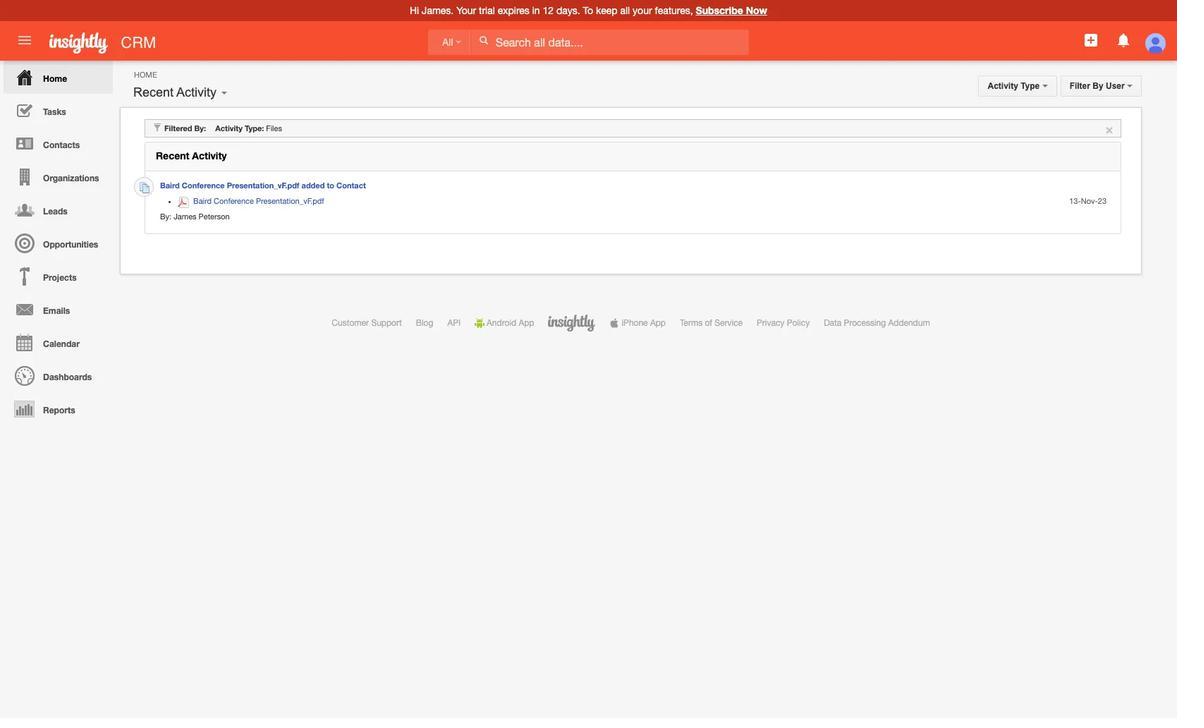 Task type: vqa. For each thing, say whether or not it's contained in the screenshot.
rightmost the "y"
no



Task type: locate. For each thing, give the bounding box(es) containing it.
filter by user
[[1070, 81, 1127, 91]]

baird for baird conference presentation_vf.pdf added to contact
[[160, 181, 180, 190]]

activity up filtered by:
[[176, 85, 217, 99]]

baird up by: james peterson
[[193, 197, 212, 205]]

keep
[[596, 5, 618, 16]]

1 vertical spatial by:
[[160, 212, 171, 221]]

added
[[302, 181, 325, 190]]

iphone
[[622, 318, 648, 328]]

app right android
[[519, 318, 534, 328]]

leads link
[[4, 193, 113, 226]]

1 vertical spatial baird
[[193, 197, 212, 205]]

navigation
[[0, 61, 113, 425]]

presentation_vf.pdf for baird conference presentation_vf.pdf added to contact
[[227, 181, 299, 190]]

blog
[[416, 318, 433, 328]]

home link
[[4, 61, 113, 94]]

0 vertical spatial presentation_vf.pdf
[[227, 181, 299, 190]]

conference up peterson
[[214, 197, 254, 205]]

1 vertical spatial recent
[[156, 150, 189, 162]]

nov-
[[1081, 197, 1098, 205]]

contacts link
[[4, 127, 113, 160]]

13-nov-23
[[1069, 197, 1107, 205]]

recent activity
[[133, 85, 217, 99], [156, 150, 227, 162]]

notifications image
[[1115, 32, 1132, 49]]

presentation_vf.pdf down the added
[[256, 197, 324, 205]]

baird
[[160, 181, 180, 190], [193, 197, 212, 205]]

×
[[1105, 120, 1114, 137]]

trial
[[479, 5, 495, 16]]

processing
[[844, 318, 886, 328]]

baird conference presentation_vf.pdf added to contact
[[160, 181, 366, 190]]

days.
[[557, 5, 580, 16]]

presentation_vf.pdf
[[227, 181, 299, 190], [256, 197, 324, 205]]

recent
[[133, 85, 174, 99], [156, 150, 189, 162]]

1 vertical spatial conference
[[214, 197, 254, 205]]

activity inside button
[[176, 85, 217, 99]]

conference for baird conference presentation_vf.pdf
[[214, 197, 254, 205]]

app right "iphone"
[[650, 318, 666, 328]]

1 horizontal spatial app
[[650, 318, 666, 328]]

0 vertical spatial recent
[[133, 85, 174, 99]]

filtered
[[164, 123, 192, 133]]

recent activity up filtered at the left top of the page
[[133, 85, 217, 99]]

0 vertical spatial conference
[[182, 181, 225, 190]]

recent up filter image
[[133, 85, 174, 99]]

projects link
[[4, 260, 113, 293]]

policy
[[787, 318, 810, 328]]

recent down filtered at the left top of the page
[[156, 150, 189, 162]]

2 app from the left
[[650, 318, 666, 328]]

terms
[[680, 318, 703, 328]]

iphone app link
[[610, 318, 666, 328]]

android app link
[[475, 318, 534, 328]]

by:
[[194, 123, 206, 133], [160, 212, 171, 221]]

recent activity down filtered by:
[[156, 150, 227, 162]]

1 horizontal spatial baird
[[193, 197, 212, 205]]

type
[[1021, 81, 1040, 91]]

recent activity button
[[128, 82, 222, 103]]

data
[[824, 318, 842, 328]]

filter
[[1070, 81, 1090, 91]]

android app
[[487, 318, 534, 328]]

data processing addendum
[[824, 318, 930, 328]]

subscribe now link
[[696, 4, 767, 16]]

privacy
[[757, 318, 785, 328]]

crm
[[121, 34, 156, 51]]

by: right filtered at the left top of the page
[[194, 123, 206, 133]]

home down crm
[[134, 71, 157, 79]]

navigation containing home
[[0, 61, 113, 425]]

by: left james
[[160, 212, 171, 221]]

contact
[[337, 181, 366, 190]]

android
[[487, 318, 516, 328]]

expires
[[498, 5, 530, 16]]

0 horizontal spatial baird
[[160, 181, 180, 190]]

by: james peterson
[[160, 212, 230, 221]]

projects
[[43, 272, 77, 283]]

0 vertical spatial recent activity
[[133, 85, 217, 99]]

presentation_vf.pdf for baird conference presentation_vf.pdf
[[256, 197, 324, 205]]

1 horizontal spatial by:
[[194, 123, 206, 133]]

0 horizontal spatial app
[[519, 318, 534, 328]]

dashboards link
[[4, 359, 113, 392]]

activity
[[988, 81, 1018, 91], [176, 85, 217, 99], [215, 123, 243, 133], [192, 150, 227, 162]]

baird conference presentation_vf.pdf added to contact link
[[160, 181, 366, 190]]

home up tasks link at left
[[43, 73, 67, 84]]

1 app from the left
[[519, 318, 534, 328]]

hi
[[410, 5, 419, 16]]

app
[[519, 318, 534, 328], [650, 318, 666, 328]]

all
[[442, 37, 453, 48]]

0 horizontal spatial by:
[[160, 212, 171, 221]]

1 horizontal spatial home
[[134, 71, 157, 79]]

baird conference presentation_vf.pdf
[[191, 197, 324, 205]]

terms of service
[[680, 318, 743, 328]]

of
[[705, 318, 712, 328]]

privacy policy link
[[757, 318, 810, 328]]

all
[[620, 5, 630, 16]]

1 vertical spatial presentation_vf.pdf
[[256, 197, 324, 205]]

now
[[746, 4, 767, 16]]

customer support
[[332, 318, 402, 328]]

tasks link
[[4, 94, 113, 127]]

tasks
[[43, 107, 66, 117]]

conference up by: james peterson
[[182, 181, 225, 190]]

presentation_vf.pdf up baird conference presentation_vf.pdf link
[[227, 181, 299, 190]]

blog link
[[416, 318, 433, 328]]

baird conference presentation_vf.pdf link
[[191, 197, 324, 205]]

customer support link
[[332, 318, 402, 328]]

addendum
[[888, 318, 930, 328]]

service
[[715, 318, 743, 328]]

23
[[1098, 197, 1107, 205]]

api link
[[447, 318, 461, 328]]

baird right file 'icon'
[[160, 181, 180, 190]]

contacts
[[43, 140, 80, 150]]

0 vertical spatial baird
[[160, 181, 180, 190]]



Task type: describe. For each thing, give the bounding box(es) containing it.
12
[[543, 5, 554, 16]]

organizations link
[[4, 160, 113, 193]]

in
[[532, 5, 540, 16]]

peterson
[[199, 212, 230, 221]]

recent inside button
[[133, 85, 174, 99]]

file image
[[139, 182, 150, 193]]

baird for baird conference presentation_vf.pdf
[[193, 197, 212, 205]]

type:
[[245, 123, 264, 133]]

dashboards
[[43, 372, 92, 382]]

1 vertical spatial recent activity
[[156, 150, 227, 162]]

app for android app
[[519, 318, 534, 328]]

james.
[[422, 5, 454, 16]]

all link
[[428, 30, 471, 55]]

opportunities
[[43, 239, 98, 250]]

13-
[[1069, 197, 1081, 205]]

white image
[[479, 35, 489, 45]]

your
[[456, 5, 476, 16]]

conference for baird conference presentation_vf.pdf added to contact
[[182, 181, 225, 190]]

activity type link
[[979, 75, 1057, 97]]

app for iphone app
[[650, 318, 666, 328]]

by
[[1093, 81, 1104, 91]]

customer
[[332, 318, 369, 328]]

0 horizontal spatial home
[[43, 73, 67, 84]]

to
[[327, 181, 334, 190]]

data processing addendum link
[[824, 318, 930, 328]]

calendar link
[[4, 326, 113, 359]]

filter by user link
[[1061, 75, 1142, 97]]

files
[[266, 124, 282, 133]]

your
[[633, 5, 652, 16]]

support
[[371, 318, 402, 328]]

activity down filtered by:
[[192, 150, 227, 162]]

activity left type: on the top left
[[215, 123, 243, 133]]

reports
[[43, 405, 75, 415]]

activity type
[[988, 81, 1042, 91]]

× link
[[1105, 120, 1114, 137]]

emails link
[[4, 293, 113, 326]]

filtered by:
[[164, 123, 206, 133]]

organizations
[[43, 173, 99, 183]]

calendar
[[43, 339, 80, 349]]

activity left type
[[988, 81, 1018, 91]]

subscribe
[[696, 4, 743, 16]]

user
[[1106, 81, 1125, 91]]

emails
[[43, 305, 70, 316]]

opportunities link
[[4, 226, 113, 260]]

privacy policy
[[757, 318, 810, 328]]

Search all data.... text field
[[471, 30, 749, 55]]

recent activity inside button
[[133, 85, 217, 99]]

hi james. your trial expires in 12 days. to keep all your features, subscribe now
[[410, 4, 767, 16]]

james
[[174, 212, 196, 221]]

leads
[[43, 206, 68, 217]]

features,
[[655, 5, 693, 16]]

reports link
[[4, 392, 113, 425]]

iphone app
[[622, 318, 666, 328]]

0 vertical spatial by:
[[194, 123, 206, 133]]

filter image
[[152, 123, 162, 133]]

terms of service link
[[680, 318, 743, 328]]

activity type: files
[[215, 123, 282, 133]]

to
[[583, 5, 593, 16]]

api
[[447, 318, 461, 328]]



